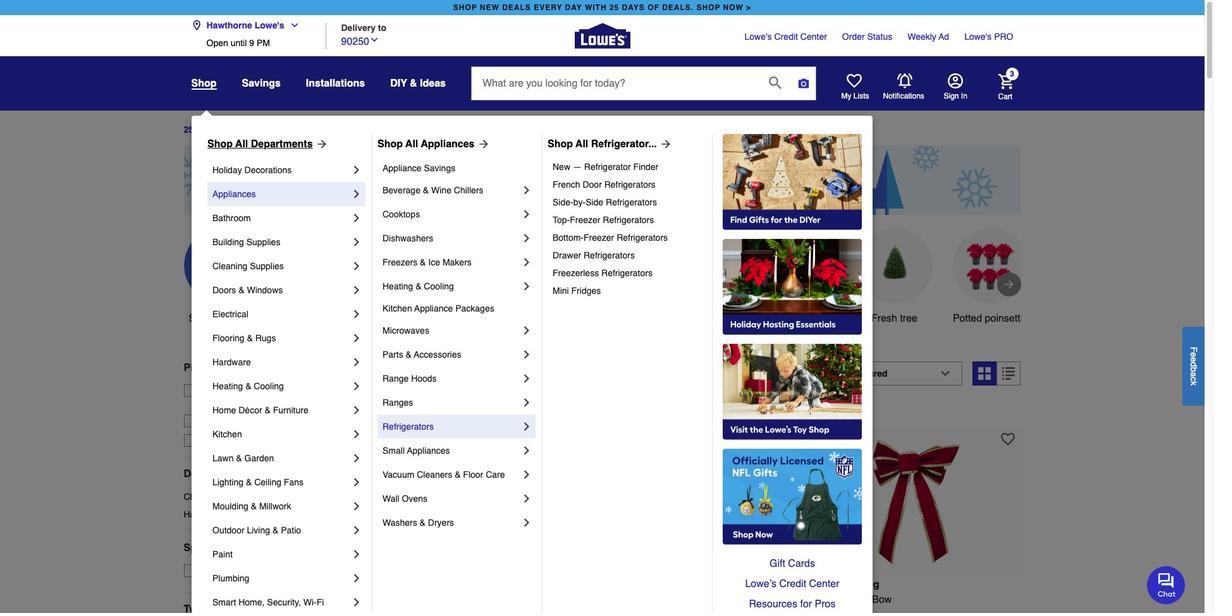 Task type: locate. For each thing, give the bounding box(es) containing it.
0 horizontal spatial 20.62-
[[422, 594, 450, 606]]

appliance savings
[[383, 163, 456, 173]]

& left wine
[[423, 185, 429, 195]]

chevron right image for flooring & rugs
[[350, 332, 363, 345]]

1 vertical spatial hawthorne
[[203, 398, 246, 408]]

0 vertical spatial appliance
[[383, 163, 422, 173]]

center up the 8.5-
[[809, 579, 840, 590]]

freezer
[[570, 215, 601, 225], [584, 233, 614, 243]]

christmas inside holiday living 100-count 20.62-ft white incandescent plug- in christmas string lights
[[383, 610, 428, 614]]

décor
[[239, 405, 262, 416]]

shop left new
[[453, 3, 477, 12]]

holiday down of
[[213, 165, 242, 175]]

0 horizontal spatial 100-
[[371, 594, 392, 606]]

1 vertical spatial credit
[[780, 579, 807, 590]]

0 vertical spatial center
[[801, 32, 827, 42]]

chevron right image for paint
[[350, 548, 363, 561]]

holiday decorations
[[213, 165, 292, 175]]

bathroom
[[213, 213, 251, 223]]

2 compare from the left
[[833, 405, 870, 415]]

until
[[231, 38, 247, 48]]

holiday down washers
[[371, 579, 408, 591]]

holiday for holiday decorations
[[213, 165, 242, 175]]

0 vertical spatial credit
[[775, 32, 798, 42]]

2 shop from the left
[[378, 139, 403, 150]]

shop all refrigerator...
[[548, 139, 657, 150]]

1 vertical spatial heating
[[213, 381, 243, 392]]

arrow right image
[[313, 138, 328, 151], [475, 138, 490, 151], [1003, 278, 1016, 291]]

holiday down parts & accessories link
[[480, 368, 534, 386]]

shop all departments link
[[207, 137, 328, 152]]

2 20.62- from the left
[[641, 594, 670, 606]]

shop inside button
[[189, 313, 212, 324]]

1 vertical spatial kitchen
[[213, 429, 242, 440]]

0 horizontal spatial heating & cooling link
[[213, 374, 350, 398]]

0 vertical spatial deals
[[231, 125, 254, 135]]

deals
[[231, 125, 254, 135], [229, 313, 255, 324]]

building supplies
[[213, 237, 280, 247]]

of
[[648, 3, 660, 12]]

chevron right image for holiday decorations link
[[350, 164, 363, 176]]

25 right with
[[610, 3, 619, 12]]

& up store at the bottom left of page
[[220, 362, 227, 374]]

holiday inside holiday living 100-count 20.62-ft white incandescent plug- in christmas string lights
[[371, 579, 408, 591]]

range hoods link
[[383, 367, 521, 391]]

decoration
[[679, 328, 726, 340]]

chevron right image for hardware link
[[350, 356, 363, 369]]

cooling for top heating & cooling link
[[424, 281, 454, 292]]

f
[[1189, 347, 1199, 352]]

heating & cooling link
[[383, 275, 521, 299], [213, 374, 350, 398]]

0 vertical spatial cooling
[[424, 281, 454, 292]]

1 vertical spatial plug-
[[591, 610, 615, 614]]

1 horizontal spatial heating & cooling link
[[383, 275, 521, 299]]

holiday hosting essentials. image
[[723, 239, 862, 335]]

outdoor
[[213, 526, 245, 536]]

chevron right image for building supplies "link"
[[350, 236, 363, 249]]

1 horizontal spatial shop
[[697, 3, 721, 12]]

2 vertical spatial delivery
[[222, 436, 254, 446]]

0 horizontal spatial lights
[[460, 610, 487, 614]]

—
[[573, 162, 582, 172]]

Search Query text field
[[472, 67, 759, 100]]

savings up 198 products in holiday decorations
[[492, 313, 528, 324]]

credit up search image
[[775, 32, 798, 42]]

0 horizontal spatial living
[[247, 526, 270, 536]]

shop left now
[[697, 3, 721, 12]]

1 vertical spatial supplies
[[250, 261, 284, 271]]

1 horizontal spatial 20.62-
[[641, 594, 670, 606]]

1 horizontal spatial string
[[674, 610, 701, 614]]

1 compare from the left
[[394, 405, 431, 415]]

shop all refrigerator... link
[[548, 137, 672, 152]]

25 left days
[[184, 125, 194, 135]]

camera image
[[798, 77, 810, 90]]

1 vertical spatial pickup
[[247, 386, 274, 396]]

home décor & furniture link
[[213, 398, 350, 423]]

deals up flooring & rugs
[[229, 313, 255, 324]]

shop all deals button
[[184, 228, 260, 326]]

1 vertical spatial deals
[[229, 313, 255, 324]]

& inside button
[[410, 78, 417, 89]]

1 horizontal spatial savings
[[424, 163, 456, 173]]

lowe's up pm
[[255, 20, 284, 30]]

0 vertical spatial savings
[[242, 78, 281, 89]]

ft inside 100-count 20.62-ft multicolor incandescent plug-in christmas string lights
[[670, 594, 675, 606]]

chevron right image for lawn & garden
[[350, 452, 363, 465]]

0 horizontal spatial white
[[459, 594, 485, 606]]

all up —
[[576, 139, 588, 150]]

wall ovens link
[[383, 487, 521, 511]]

1 e from the top
[[1189, 352, 1199, 357]]

1 horizontal spatial heating
[[383, 281, 413, 292]]

all inside button
[[215, 313, 226, 324]]

0 horizontal spatial heating & cooling
[[213, 381, 284, 392]]

8.5-
[[811, 594, 828, 606]]

1 20.62- from the left
[[422, 594, 450, 606]]

0 vertical spatial savings button
[[242, 72, 281, 95]]

1 vertical spatial appliance
[[414, 304, 453, 314]]

e up b
[[1189, 357, 1199, 362]]

supplies inside "link"
[[246, 237, 280, 247]]

& down today
[[278, 398, 284, 408]]

2 e from the top
[[1189, 357, 1199, 362]]

2 horizontal spatial in
[[961, 92, 968, 101]]

credit up 'resources for pros' link
[[780, 579, 807, 590]]

chevron right image for moulding & millwork link
[[350, 500, 363, 513]]

heating & cooling down freezers & ice makers
[[383, 281, 454, 292]]

offers
[[222, 543, 252, 554]]

white inside holiday living 100-count 20.62-ft white incandescent plug- in christmas string lights
[[459, 594, 485, 606]]

heating for heating & cooling link to the bottom
[[213, 381, 243, 392]]

& inside button
[[278, 398, 284, 408]]

0 horizontal spatial string
[[431, 610, 458, 614]]

shop for shop
[[191, 78, 217, 89]]

smart
[[213, 598, 236, 608]]

small appliances
[[383, 446, 450, 456]]

chevron right image for refrigerators link
[[521, 421, 533, 433]]

living inside holiday living 100-count 20.62-ft white incandescent plug- in christmas string lights
[[411, 579, 441, 591]]

chevron down image
[[369, 34, 380, 45]]

all down 25 days of deals link
[[235, 139, 248, 150]]

0 horizontal spatial shop
[[207, 139, 233, 150]]

holiday inside holiday living 8.5-in w red bow
[[811, 579, 847, 591]]

refrigerators up side-by-side refrigerators link
[[604, 180, 656, 190]]

1 count from the left
[[392, 594, 419, 606]]

arrow right image
[[657, 138, 672, 151]]

delivery up lawn & garden
[[222, 436, 254, 446]]

building
[[213, 237, 244, 247]]

1 vertical spatial savings button
[[472, 228, 548, 326]]

compare inside 1001813120 element
[[394, 405, 431, 415]]

2 count from the left
[[611, 594, 638, 606]]

chevron right image for parts & accessories link
[[521, 349, 533, 361]]

1 horizontal spatial living
[[411, 579, 441, 591]]

1 horizontal spatial christmas
[[383, 610, 428, 614]]

mini
[[553, 286, 569, 296]]

2 100- from the left
[[591, 594, 611, 606]]

vacuum cleaners & floor care
[[383, 470, 505, 480]]

freezer inside "link"
[[570, 215, 601, 225]]

0 vertical spatial heating & cooling
[[383, 281, 454, 292]]

appliance up microwaves link
[[414, 304, 453, 314]]

deals
[[502, 3, 531, 12]]

days
[[196, 125, 217, 135]]

arrow right image inside shop all departments link
[[313, 138, 328, 151]]

1 horizontal spatial kitchen
[[383, 304, 412, 314]]

1 horizontal spatial in
[[615, 610, 623, 614]]

1 horizontal spatial cooling
[[424, 281, 454, 292]]

hawthorne for hawthorne lowe's & nearby stores
[[203, 398, 246, 408]]

1 vertical spatial savings
[[424, 163, 456, 173]]

0 horizontal spatial savings button
[[242, 72, 281, 95]]

lighting & ceiling fans link
[[213, 471, 350, 495]]

refrigerator...
[[591, 139, 657, 150]]

0 horizontal spatial shop
[[453, 3, 477, 12]]

lowe's down free store pickup today at:
[[248, 398, 275, 408]]

compare for 1001813120 element
[[394, 405, 431, 415]]

3 shop from the left
[[548, 139, 573, 150]]

25
[[610, 3, 619, 12], [184, 125, 194, 135]]

appliance
[[383, 163, 422, 173], [414, 304, 453, 314]]

& left ceiling
[[246, 478, 252, 488]]

2 horizontal spatial savings
[[492, 313, 528, 324]]

all up flooring
[[215, 313, 226, 324]]

0 vertical spatial plug-
[[550, 594, 574, 606]]

departments up holiday decorations link
[[251, 139, 313, 150]]

all for refrigerator...
[[576, 139, 588, 150]]

refrigerators down bottom-freezer refrigerators at the top of the page
[[584, 250, 635, 261]]

chevron right image for lighting & ceiling fans link
[[350, 476, 363, 489]]

0 horizontal spatial ft
[[450, 594, 456, 606]]

kitchen up microwaves
[[383, 304, 412, 314]]

hawthorne inside button
[[207, 20, 252, 30]]

store
[[223, 386, 245, 396]]

electrical
[[213, 309, 248, 319]]

0 horizontal spatial in
[[371, 610, 380, 614]]

finder
[[634, 162, 659, 172]]

chevron right image for home décor & furniture
[[350, 404, 363, 417]]

multicolor
[[678, 594, 722, 606]]

lowe's left pro
[[965, 32, 992, 42]]

1 horizontal spatial shop
[[378, 139, 403, 150]]

chevron right image for appliances link
[[350, 188, 363, 201]]

christmas decorations
[[184, 492, 273, 502]]

smart home, security, wi-fi
[[213, 598, 324, 608]]

0 horizontal spatial arrow right image
[[313, 138, 328, 151]]

1 string from the left
[[431, 610, 458, 614]]

shop all appliances
[[378, 139, 475, 150]]

0 horizontal spatial cooling
[[254, 381, 284, 392]]

credit for lowe's
[[775, 32, 798, 42]]

1 horizontal spatial count
[[611, 594, 638, 606]]

2 string from the left
[[674, 610, 701, 614]]

hawthorne lowe's
[[207, 20, 284, 30]]

appliances up appliance savings link
[[421, 139, 475, 150]]

pickup up 'free'
[[184, 362, 217, 374]]

washers & dryers link
[[383, 511, 521, 535]]

in inside 100-count 20.62-ft multicolor incandescent plug-in christmas string lights
[[615, 610, 623, 614]]

outdoor living & patio link
[[213, 519, 350, 543]]

center for lowe's credit center
[[809, 579, 840, 590]]

savings button left mini
[[472, 228, 548, 326]]

lowe's home improvement account image
[[948, 73, 963, 89]]

0 horizontal spatial pickup
[[184, 362, 217, 374]]

1 horizontal spatial plug-
[[591, 610, 615, 614]]

None search field
[[471, 66, 817, 112]]

2 vertical spatial appliances
[[407, 446, 450, 456]]

chevron right image for microwaves
[[521, 324, 533, 337]]

heating down freezers at left
[[383, 281, 413, 292]]

cleaning supplies link
[[213, 254, 350, 278]]

chevron right image for small appliances
[[521, 445, 533, 457]]

string
[[431, 610, 458, 614], [674, 610, 701, 614]]

living for patio
[[247, 526, 270, 536]]

heating down pickup & delivery
[[213, 381, 243, 392]]

notifications
[[883, 92, 925, 101]]

2 horizontal spatial arrow right image
[[1003, 278, 1016, 291]]

holiday up the 8.5-
[[811, 579, 847, 591]]

0 horizontal spatial plug-
[[550, 594, 574, 606]]

2 lights from the left
[[703, 610, 730, 614]]

chevron down image
[[284, 20, 300, 30]]

1 ft from the left
[[450, 594, 456, 606]]

e up the "d"
[[1189, 352, 1199, 357]]

shop down the 25 days of deals
[[207, 139, 233, 150]]

2 vertical spatial savings
[[492, 313, 528, 324]]

refrigerators down side-by-side refrigerators link
[[603, 215, 654, 225]]

heating & cooling for top heating & cooling link
[[383, 281, 454, 292]]

living
[[247, 526, 270, 536], [411, 579, 441, 591], [850, 579, 880, 591]]

1 vertical spatial shop
[[189, 313, 212, 324]]

cooling up hawthorne lowe's & nearby stores
[[254, 381, 284, 392]]

shop all appliances link
[[378, 137, 490, 152]]

small appliances link
[[383, 439, 521, 463]]

sign in button
[[944, 73, 968, 101]]

chevron right image
[[521, 184, 533, 197], [521, 232, 533, 245], [350, 308, 363, 321], [521, 324, 533, 337], [350, 332, 363, 345], [521, 397, 533, 409], [350, 404, 363, 417], [521, 445, 533, 457], [350, 452, 363, 465], [521, 517, 533, 529], [350, 548, 363, 561]]

dryers
[[428, 518, 454, 528]]

1 vertical spatial departments
[[184, 469, 246, 480]]

arrow right image up appliance savings link
[[475, 138, 490, 151]]

0 vertical spatial white
[[786, 313, 811, 324]]

1 horizontal spatial white
[[786, 313, 811, 324]]

0 horizontal spatial compare
[[394, 405, 431, 415]]

1 lights from the left
[[460, 610, 487, 614]]

chevron right image for plumbing 'link'
[[350, 572, 363, 585]]

2 ft from the left
[[670, 594, 675, 606]]

compare inside the 5013254527 element
[[833, 405, 870, 415]]

1 horizontal spatial heating & cooling
[[383, 281, 454, 292]]

1 vertical spatial 25
[[184, 125, 194, 135]]

vacuum
[[383, 470, 415, 480]]

chevron right image
[[350, 164, 363, 176], [350, 188, 363, 201], [521, 208, 533, 221], [350, 212, 363, 225], [350, 236, 363, 249], [521, 256, 533, 269], [350, 260, 363, 273], [521, 280, 533, 293], [350, 284, 363, 297], [521, 349, 533, 361], [350, 356, 363, 369], [521, 373, 533, 385], [350, 380, 363, 393], [521, 421, 533, 433], [350, 428, 363, 441], [521, 469, 533, 481], [350, 476, 363, 489], [521, 493, 533, 505], [350, 500, 363, 513], [350, 524, 363, 537], [350, 572, 363, 585], [350, 596, 363, 609]]

savings button down pm
[[242, 72, 281, 95]]

in down parts & accessories link
[[463, 368, 475, 386]]

1 vertical spatial cooling
[[254, 381, 284, 392]]

hawthorne inside button
[[203, 398, 246, 408]]

delivery up free store pickup today at:
[[230, 362, 269, 374]]

chevron right image for electrical
[[350, 308, 363, 321]]

grid view image
[[979, 367, 991, 380]]

20.62- inside 100-count 20.62-ft multicolor incandescent plug-in christmas string lights
[[641, 594, 670, 606]]

sign
[[944, 92, 959, 101]]

hanging decoration
[[679, 313, 726, 340]]

today
[[276, 386, 300, 396]]

1 horizontal spatial savings button
[[472, 228, 548, 326]]

deals inside button
[[229, 313, 255, 324]]

0 vertical spatial shop
[[191, 78, 217, 89]]

arrow right image up holiday decorations link
[[313, 138, 328, 151]]

2 incandescent from the left
[[724, 594, 785, 606]]

pickup up hawthorne lowe's & nearby stores
[[247, 386, 274, 396]]

delivery up "90250"
[[341, 22, 376, 33]]

lowe's
[[255, 20, 284, 30], [745, 32, 772, 42], [965, 32, 992, 42], [248, 398, 275, 408]]

living down washers & dryers
[[411, 579, 441, 591]]

shop up new
[[548, 139, 573, 150]]

& left patio
[[273, 526, 278, 536]]

departments down lawn
[[184, 469, 246, 480]]

decorations for holiday decorations
[[245, 165, 292, 175]]

20.62-
[[422, 594, 450, 606], [641, 594, 670, 606]]

1 horizontal spatial 100-
[[591, 594, 611, 606]]

freezers
[[383, 257, 418, 268]]

1 100- from the left
[[371, 594, 392, 606]]

cards
[[788, 559, 815, 570]]

supplies for building supplies
[[246, 237, 280, 247]]

shop down open
[[191, 78, 217, 89]]

1 horizontal spatial incandescent
[[724, 594, 785, 606]]

0 horizontal spatial kitchen
[[213, 429, 242, 440]]

1 horizontal spatial lights
[[703, 610, 730, 614]]

in
[[961, 92, 968, 101], [371, 610, 380, 614], [615, 610, 623, 614]]

& right diy on the left top of page
[[410, 78, 417, 89]]

heating & cooling up décor at the bottom of page
[[213, 381, 284, 392]]

0 horizontal spatial 25
[[184, 125, 194, 135]]

shop up the appliance savings
[[378, 139, 403, 150]]

chevron right image for kitchen link
[[350, 428, 363, 441]]

washers & dryers
[[383, 518, 454, 528]]

pros
[[815, 599, 836, 610]]

freezer down by-
[[570, 215, 601, 225]]

1 vertical spatial in
[[828, 594, 836, 606]]

appliances
[[421, 139, 475, 150], [213, 189, 256, 199], [407, 446, 450, 456]]

kitchen appliance packages link
[[383, 299, 533, 319]]

living inside holiday living 8.5-in w red bow
[[850, 579, 880, 591]]

1 horizontal spatial ft
[[670, 594, 675, 606]]

hawthorne
[[207, 20, 252, 30], [203, 398, 246, 408]]

location image
[[191, 20, 201, 30]]

center left order
[[801, 32, 827, 42]]

appliances up cleaners
[[407, 446, 450, 456]]

1 shop from the left
[[207, 139, 233, 150]]

hanukkah
[[184, 510, 224, 520]]

0 horizontal spatial count
[[392, 594, 419, 606]]

hawthorne down store at the bottom left of page
[[203, 398, 246, 408]]

in left w
[[828, 594, 836, 606]]

bottom-freezer refrigerators
[[553, 233, 668, 243]]

freezer down top-freezer refrigerators
[[584, 233, 614, 243]]

lists
[[854, 92, 869, 101]]

2 horizontal spatial living
[[850, 579, 880, 591]]

freezer for top-
[[570, 215, 601, 225]]

shop for shop all refrigerator...
[[548, 139, 573, 150]]

0 horizontal spatial departments
[[184, 469, 246, 480]]

living down hanukkah decorations link
[[247, 526, 270, 536]]

chevron right image for doors & windows link
[[350, 284, 363, 297]]

security,
[[267, 598, 301, 608]]

supplies up cleaning supplies
[[246, 237, 280, 247]]

vacuum cleaners & floor care link
[[383, 463, 521, 487]]

ice
[[428, 257, 440, 268]]

d
[[1189, 362, 1199, 367]]

savings down pm
[[242, 78, 281, 89]]

living up red
[[850, 579, 880, 591]]

arrow right image up 'poinsettia'
[[1003, 278, 1016, 291]]

gift cards link
[[723, 554, 862, 574]]

resources for pros
[[749, 599, 836, 610]]

0 vertical spatial in
[[463, 368, 475, 386]]

string inside 100-count 20.62-ft multicolor incandescent plug-in christmas string lights
[[674, 610, 701, 614]]

appliances up bathroom
[[213, 189, 256, 199]]

1 incandescent from the left
[[487, 594, 548, 606]]

stores
[[316, 398, 340, 408]]

1 horizontal spatial arrow right image
[[475, 138, 490, 151]]

living for in
[[850, 579, 880, 591]]

compare for the 5013254527 element
[[833, 405, 870, 415]]

supplies up windows
[[250, 261, 284, 271]]

hawthorne up open until 9 pm
[[207, 20, 252, 30]]

cooling up "kitchen appliance packages"
[[424, 281, 454, 292]]

chevron right image for cleaning supplies link
[[350, 260, 363, 273]]

appliance up beverage
[[383, 163, 422, 173]]

0 vertical spatial heating
[[383, 281, 413, 292]]

home
[[213, 405, 236, 416]]

free
[[203, 386, 221, 396]]

& left ice
[[420, 257, 426, 268]]

all up the appliance savings
[[406, 139, 418, 150]]

0 vertical spatial hawthorne
[[207, 20, 252, 30]]

0 vertical spatial kitchen
[[383, 304, 412, 314]]

shop left electrical
[[189, 313, 212, 324]]

chevron right image for vacuum cleaners & floor care link
[[521, 469, 533, 481]]

french door refrigerators
[[553, 180, 656, 190]]

25 days of deals
[[184, 125, 254, 135]]

refrigerators up mini fridges link
[[602, 268, 653, 278]]

kitchen down "home"
[[213, 429, 242, 440]]

savings up wine
[[424, 163, 456, 173]]

kitchen link
[[213, 423, 350, 447]]

holiday for holiday living 100-count 20.62-ft white incandescent plug- in christmas string lights
[[371, 579, 408, 591]]

flooring & rugs link
[[213, 326, 350, 350]]

paint link
[[213, 543, 350, 567]]

deals right of
[[231, 125, 254, 135]]

1 horizontal spatial compare
[[833, 405, 870, 415]]

0 horizontal spatial heating
[[213, 381, 243, 392]]

2 horizontal spatial shop
[[548, 139, 573, 150]]

100-count 20.62-ft multicolor incandescent plug-in christmas string lights link
[[591, 579, 802, 614]]

0 vertical spatial pickup
[[184, 362, 217, 374]]

2 horizontal spatial christmas
[[626, 610, 671, 614]]

arrow right image inside shop all appliances link
[[475, 138, 490, 151]]

0 horizontal spatial incandescent
[[487, 594, 548, 606]]

1 vertical spatial white
[[459, 594, 485, 606]]

cooling for heating & cooling link to the bottom
[[254, 381, 284, 392]]

1 vertical spatial freezer
[[584, 233, 614, 243]]

all
[[235, 139, 248, 150], [406, 139, 418, 150], [576, 139, 588, 150], [215, 313, 226, 324]]



Task type: vqa. For each thing, say whether or not it's contained in the screenshot.
THE 21%
no



Task type: describe. For each thing, give the bounding box(es) containing it.
0 horizontal spatial in
[[463, 368, 475, 386]]

& left dryers
[[420, 518, 426, 528]]

pro
[[994, 32, 1014, 42]]

ceiling
[[254, 478, 281, 488]]

1 horizontal spatial departments
[[251, 139, 313, 150]]

0 horizontal spatial christmas
[[184, 492, 224, 502]]

chevron right image for outdoor living & patio link
[[350, 524, 363, 537]]

chevron right image for range hoods link
[[521, 373, 533, 385]]

lowe's down >
[[745, 32, 772, 42]]

chevron right image for cooktops link at left top
[[521, 208, 533, 221]]

kitchen for kitchen
[[213, 429, 242, 440]]

holiday for holiday living 8.5-in w red bow
[[811, 579, 847, 591]]

white button
[[761, 228, 837, 326]]

drawer
[[553, 250, 581, 261]]

makers
[[443, 257, 472, 268]]

hawthorne lowe's & nearby stores
[[203, 398, 340, 408]]

incandescent inside holiday living 100-count 20.62-ft white incandescent plug- in christmas string lights
[[487, 594, 548, 606]]

decorations for christmas decorations
[[226, 492, 273, 502]]

1 vertical spatial delivery
[[230, 362, 269, 374]]

fast delivery
[[203, 436, 254, 446]]

lawn & garden link
[[213, 447, 350, 471]]

lowe's credit center link
[[723, 574, 862, 595]]

resources for pros link
[[723, 595, 862, 614]]

lights inside 100-count 20.62-ft multicolor incandescent plug-in christmas string lights
[[703, 610, 730, 614]]

list view image
[[1003, 367, 1016, 380]]

lowe's home improvement logo image
[[575, 8, 630, 64]]

cleaning supplies
[[213, 261, 284, 271]]

0 vertical spatial appliances
[[421, 139, 475, 150]]

flooring & rugs
[[213, 333, 276, 343]]

supplies for cleaning supplies
[[250, 261, 284, 271]]

shop for shop all deals
[[189, 313, 212, 324]]

search image
[[769, 76, 782, 89]]

hawthorne for hawthorne lowe's
[[207, 20, 252, 30]]

side-
[[553, 197, 573, 207]]

my lists link
[[842, 73, 869, 101]]

25 days of deals. shop new deals every day. while supplies last. image
[[184, 145, 1021, 215]]

arrow right image for shop all appliances
[[475, 138, 490, 151]]

christmas inside 100-count 20.62-ft multicolor incandescent plug-in christmas string lights
[[626, 610, 671, 614]]

fridges
[[572, 286, 601, 296]]

5013254527 element
[[811, 404, 870, 417]]

1 vertical spatial heating & cooling link
[[213, 374, 350, 398]]

freezer for bottom-
[[584, 233, 614, 243]]

doors
[[213, 285, 236, 295]]

packages
[[456, 304, 494, 314]]

0 horizontal spatial savings
[[242, 78, 281, 89]]

decorations for hanukkah decorations
[[226, 510, 273, 520]]

lowe's pro
[[965, 32, 1014, 42]]

ovens
[[402, 494, 428, 504]]

flooring
[[213, 333, 245, 343]]

count inside 100-count 20.62-ft multicolor incandescent plug-in christmas string lights
[[611, 594, 638, 606]]

lighting
[[213, 478, 244, 488]]

center for lowe's credit center
[[801, 32, 827, 42]]

lowe's home improvement lists image
[[847, 73, 862, 89]]

arrow right image for shop all departments
[[313, 138, 328, 151]]

198 products in holiday decorations
[[371, 368, 626, 386]]

count inside holiday living 100-count 20.62-ft white incandescent plug- in christmas string lights
[[392, 594, 419, 606]]

accessories
[[414, 350, 461, 360]]

weekly ad link
[[908, 30, 949, 43]]

lowe's home improvement cart image
[[998, 74, 1014, 89]]

in inside button
[[961, 92, 968, 101]]

new — refrigerator finder
[[553, 162, 659, 172]]

find gifts for the diyer. image
[[723, 134, 862, 230]]

20.62- inside holiday living 100-count 20.62-ft white incandescent plug- in christmas string lights
[[422, 594, 450, 606]]

hanging
[[684, 313, 721, 324]]

& down freezers & ice makers
[[416, 281, 422, 292]]

dishwashers link
[[383, 226, 521, 250]]

refrigerators inside "link"
[[603, 215, 654, 225]]

new
[[480, 3, 500, 12]]

for
[[800, 599, 812, 610]]

of
[[220, 125, 228, 135]]

visit the lowe's toy shop. image
[[723, 344, 862, 440]]

9
[[249, 38, 254, 48]]

top-freezer refrigerators
[[553, 215, 654, 225]]

my lists
[[842, 92, 869, 101]]

gift
[[770, 559, 786, 570]]

order
[[842, 32, 865, 42]]

shop all deals
[[189, 313, 255, 324]]

shop for shop all appliances
[[378, 139, 403, 150]]

heart outline image
[[1001, 432, 1015, 446]]

fi
[[317, 598, 324, 608]]

c
[[1189, 377, 1199, 381]]

a
[[1189, 372, 1199, 377]]

microwaves link
[[383, 319, 521, 343]]

lowe's home improvement notification center image
[[897, 73, 912, 89]]

fresh tree button
[[857, 228, 933, 326]]

heart outline image
[[782, 432, 796, 446]]

chevron right image for bathroom link
[[350, 212, 363, 225]]

shop for shop all departments
[[207, 139, 233, 150]]

2 shop from the left
[[697, 3, 721, 12]]

lighting & ceiling fans
[[213, 478, 304, 488]]

all for departments
[[235, 139, 248, 150]]

0 vertical spatial heating & cooling link
[[383, 275, 521, 299]]

open until 9 pm
[[207, 38, 270, 48]]

hardware
[[213, 357, 251, 367]]

chevron right image for ranges
[[521, 397, 533, 409]]

100- inside 100-count 20.62-ft multicolor incandescent plug-in christmas string lights
[[591, 594, 611, 606]]

lights inside holiday living 100-count 20.62-ft white incandescent plug- in christmas string lights
[[460, 610, 487, 614]]

heating for top heating & cooling link
[[383, 281, 413, 292]]

in inside holiday living 100-count 20.62-ft white incandescent plug- in christmas string lights
[[371, 610, 380, 614]]

refrigerators down french door refrigerators link
[[606, 197, 657, 207]]

string inside holiday living 100-count 20.62-ft white incandescent plug- in christmas string lights
[[431, 610, 458, 614]]

potted poinsettia
[[953, 313, 1029, 324]]

1 vertical spatial appliances
[[213, 189, 256, 199]]

chat invite button image
[[1147, 566, 1186, 605]]

parts
[[383, 350, 403, 360]]

shop new deals every day with 25 days of deals. shop now >
[[453, 3, 752, 12]]

& right parts
[[406, 350, 412, 360]]

doors & windows
[[213, 285, 283, 295]]

lowe's credit center
[[745, 579, 840, 590]]

chevron right image for wall ovens link in the left bottom of the page
[[521, 493, 533, 505]]

diy & ideas button
[[390, 72, 446, 95]]

appliances link
[[213, 182, 350, 206]]

refrigerators down 1001813120 element
[[383, 422, 434, 432]]

millwork
[[259, 502, 291, 512]]

credit for lowe's
[[780, 579, 807, 590]]

smart home, security, wi-fi link
[[213, 591, 350, 614]]

paint
[[213, 550, 233, 560]]

ad
[[939, 32, 949, 42]]

lowe's inside button
[[248, 398, 275, 408]]

kitchen for kitchen appliance packages
[[383, 304, 412, 314]]

lowe's inside button
[[255, 20, 284, 30]]

incandescent inside 100-count 20.62-ft multicolor incandescent plug-in christmas string lights
[[724, 594, 785, 606]]

1 horizontal spatial pickup
[[247, 386, 274, 396]]

special
[[184, 543, 219, 554]]

furniture
[[273, 405, 308, 416]]

lowe's pro link
[[965, 30, 1014, 43]]

chevron right image for washers & dryers
[[521, 517, 533, 529]]

every
[[534, 3, 563, 12]]

refrigerators inside "link"
[[602, 268, 653, 278]]

all for deals
[[215, 313, 226, 324]]

wi-
[[303, 598, 317, 608]]

beverage & wine chillers link
[[383, 178, 521, 202]]

living for count
[[411, 579, 441, 591]]

& right doors
[[239, 285, 245, 295]]

chillers
[[454, 185, 484, 195]]

0 vertical spatial delivery
[[341, 22, 376, 33]]

in inside holiday living 8.5-in w red bow
[[828, 594, 836, 606]]

1001813120 element
[[371, 404, 431, 417]]

heating & cooling for heating & cooling link to the bottom
[[213, 381, 284, 392]]

ft inside holiday living 100-count 20.62-ft white incandescent plug- in christmas string lights
[[450, 594, 456, 606]]

wall ovens
[[383, 494, 428, 504]]

plug- inside holiday living 100-count 20.62-ft white incandescent plug- in christmas string lights
[[550, 594, 574, 606]]

& left rugs
[[247, 333, 253, 343]]

holiday decorations link
[[213, 158, 350, 182]]

1 horizontal spatial 25
[[610, 3, 619, 12]]

top-freezer refrigerators link
[[553, 211, 703, 229]]

& right décor at the bottom of page
[[265, 405, 271, 416]]

refrigerators down the top-freezer refrigerators "link"
[[617, 233, 668, 243]]

chevron right image for dishwashers
[[521, 232, 533, 245]]

wine
[[431, 185, 452, 195]]

care
[[486, 470, 505, 480]]

bottom-
[[553, 233, 584, 243]]

chevron right image for smart home, security, wi-fi link
[[350, 596, 363, 609]]

fans
[[284, 478, 304, 488]]

delivery to
[[341, 22, 387, 33]]

& left 'millwork'
[[251, 502, 257, 512]]

refrigerator
[[584, 162, 631, 172]]

plug- inside 100-count 20.62-ft multicolor incandescent plug-in christmas string lights
[[591, 610, 615, 614]]

status
[[868, 32, 893, 42]]

tree
[[900, 313, 918, 324]]

90250
[[341, 36, 369, 47]]

patio
[[281, 526, 301, 536]]

beverage
[[383, 185, 421, 195]]

k
[[1189, 381, 1199, 386]]

white inside button
[[786, 313, 811, 324]]

chevron right image for beverage & wine chillers
[[521, 184, 533, 197]]

b
[[1189, 367, 1199, 372]]

100- inside holiday living 100-count 20.62-ft white incandescent plug- in christmas string lights
[[371, 594, 392, 606]]

fresh
[[872, 313, 898, 324]]

kitchen appliance packages
[[383, 304, 494, 314]]

all for appliances
[[406, 139, 418, 150]]

officially licensed n f l gifts. shop now. image
[[723, 449, 862, 545]]

& right lawn
[[236, 454, 242, 464]]

hardware link
[[213, 350, 350, 374]]

chevron right image for freezers & ice makers "link"
[[521, 256, 533, 269]]

range hoods
[[383, 374, 437, 384]]

& right store at the bottom left of page
[[246, 381, 251, 392]]

f e e d b a c k
[[1189, 347, 1199, 386]]

& left floor
[[455, 470, 461, 480]]

freezers & ice makers link
[[383, 250, 521, 275]]

shop all departments
[[207, 139, 313, 150]]

small
[[383, 446, 405, 456]]

1 shop from the left
[[453, 3, 477, 12]]

departments element
[[184, 468, 351, 481]]



